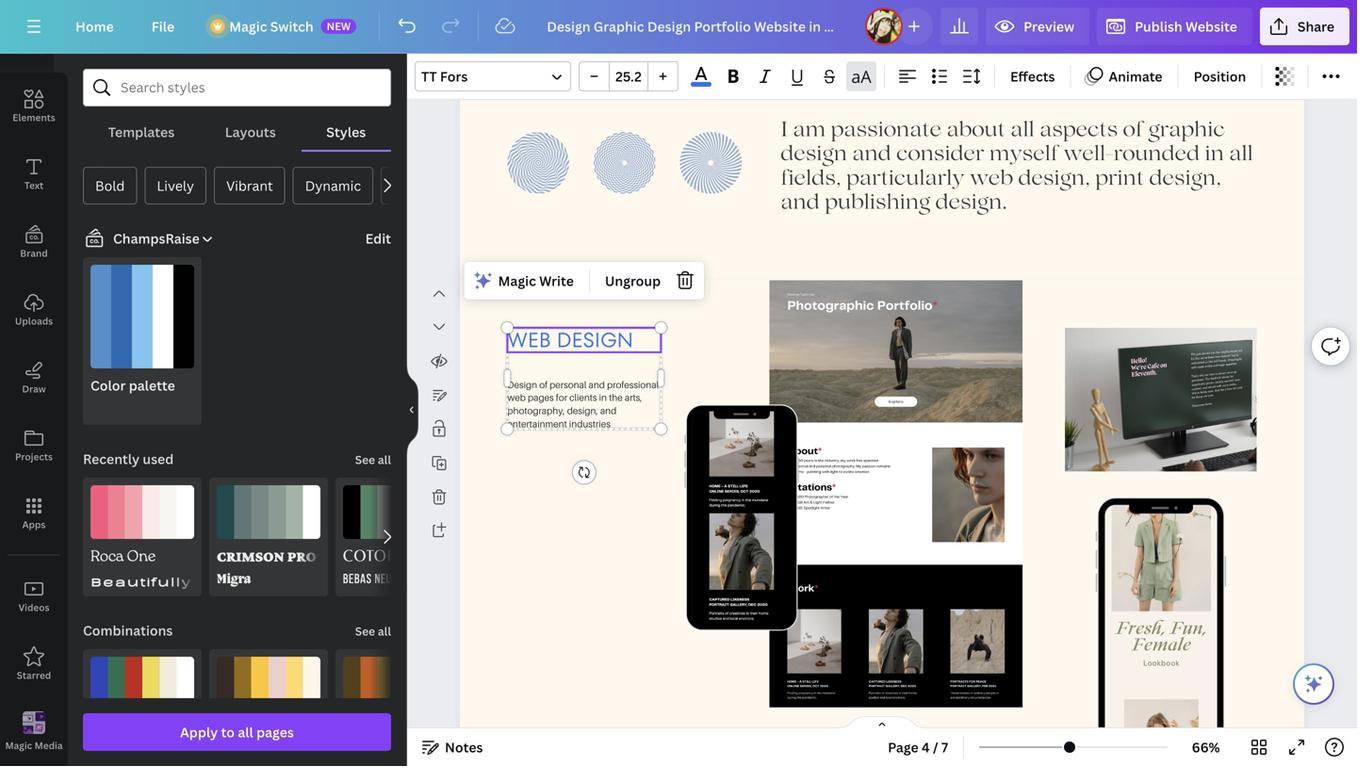 Task type: describe. For each thing, give the bounding box(es) containing it.
publish website
[[1135, 17, 1238, 35]]

and down the
[[601, 405, 617, 416]]

in inside 'design of personal and professional web pages for clients in the arts, photography, design, and entertainment industries'
[[599, 392, 607, 403]]

in inside i am passionate about all aspects of graphic design and consider myself well-rounded in all fields, particularly web design, print design, and publishing design.
[[1206, 145, 1225, 166]]

dynamic
[[305, 177, 361, 195]]

of inside i am passionate about all aspects of graphic design and consider myself well-rounded in all fields, particularly web design, print design, and publishing design.
[[1124, 121, 1144, 141]]

clients
[[570, 392, 597, 403]]

lively
[[157, 177, 194, 195]]

design for design
[[18, 43, 50, 56]]

share button
[[1261, 8, 1350, 45]]

cotoris bebas neue
[[343, 548, 412, 587]]

edit
[[366, 230, 391, 248]]

lively button
[[145, 167, 207, 205]]

see for combinations
[[355, 624, 375, 639]]

design.
[[936, 194, 1008, 214]]

apply to all pages button
[[83, 714, 391, 752]]

apply "lemon meringue" style image
[[217, 657, 321, 760]]

apply to all pages
[[180, 724, 294, 742]]

recently
[[83, 450, 140, 468]]

see all for combinations
[[355, 624, 391, 639]]

hide image
[[406, 365, 419, 455]]

fors
[[440, 67, 468, 85]]

4
[[922, 739, 930, 757]]

myself
[[990, 145, 1059, 166]]

consider
[[897, 145, 985, 166]]

side panel tab list
[[0, 5, 68, 767]]

combinations
[[83, 622, 173, 640]]

styles
[[327, 123, 366, 141]]

magic for magic switch
[[229, 17, 267, 35]]

show pages image
[[837, 716, 928, 731]]

personal
[[550, 379, 587, 390]]

and down the fields,
[[781, 194, 820, 214]]

tt
[[422, 67, 437, 85]]

roca one beautifully delicious sans
[[91, 547, 344, 589]]

magic switch
[[229, 17, 314, 35]]

all left hide "image"
[[378, 452, 391, 468]]

bold button
[[83, 167, 137, 205]]

Design title text field
[[532, 8, 858, 45]]

see all for recently used
[[355, 452, 391, 468]]

uploads
[[15, 315, 53, 328]]

fields,
[[781, 170, 842, 190]]

website
[[1186, 17, 1238, 35]]

tt fors
[[422, 67, 468, 85]]

apply
[[180, 724, 218, 742]]

rounded
[[1114, 145, 1201, 166]]

design, inside 'design of personal and professional web pages for clients in the arts, photography, design, and entertainment industries'
[[567, 405, 598, 416]]

dynamic button
[[293, 167, 374, 205]]

elements
[[13, 111, 55, 124]]

1 horizontal spatial design,
[[1019, 170, 1091, 190]]

1 vertical spatial design
[[557, 326, 634, 355]]

effects
[[1011, 67, 1056, 85]]

videos
[[18, 602, 49, 614]]

66% button
[[1176, 733, 1237, 763]]

design for design of personal and professional web pages for clients in the arts, photography, design, and entertainment industries
[[508, 379, 538, 390]]

see all button for combinations
[[353, 612, 393, 650]]

design inside i am passionate about all aspects of graphic design and consider myself well-rounded in all fields, particularly web design, print design, and publishing design.
[[781, 145, 848, 166]]

page
[[888, 739, 919, 757]]

magic media
[[5, 740, 63, 752]]

projects button
[[0, 412, 68, 480]]

canva assistant image
[[1303, 673, 1326, 696]]

recently used button
[[81, 440, 176, 478]]

file button
[[137, 8, 190, 45]]

i am passionate about all aspects of graphic design and consider myself well-rounded in all fields, particularly web design, print design, and publishing design.
[[781, 121, 1254, 214]]

design button
[[0, 5, 68, 73]]

animate button
[[1079, 61, 1171, 91]]

bebas
[[343, 574, 372, 587]]

particularly
[[847, 170, 965, 190]]

notes button
[[415, 733, 491, 763]]

magic write button
[[468, 266, 582, 296]]

and down the passionate
[[853, 145, 892, 166]]

templates button
[[83, 114, 200, 150]]

templates
[[108, 123, 175, 141]]

new
[[327, 19, 351, 33]]

magic for magic media
[[5, 740, 32, 752]]

neue
[[375, 574, 398, 587]]

projects
[[15, 451, 53, 463]]

preview
[[1024, 17, 1075, 35]]

color
[[91, 377, 126, 395]]

web design
[[508, 326, 634, 355]]

for
[[556, 392, 568, 403]]

aspects
[[1040, 121, 1119, 141]]

draw button
[[0, 344, 68, 412]]

text button
[[0, 141, 68, 208]]

of inside 'design of personal and professional web pages for clients in the arts, photography, design, and entertainment industries'
[[540, 379, 548, 390]]

position
[[1194, 67, 1247, 85]]

palette
[[129, 377, 175, 395]]

vibrant
[[226, 177, 273, 195]]

design of personal and professional web pages for clients in the arts, photography, design, and entertainment industries
[[508, 379, 659, 430]]

about
[[947, 121, 1006, 141]]

well-
[[1064, 145, 1114, 166]]

write
[[540, 272, 574, 290]]



Task type: vqa. For each thing, say whether or not it's contained in the screenshot.
palette
yes



Task type: locate. For each thing, give the bounding box(es) containing it.
pages inside apply to all pages 'button'
[[257, 724, 294, 742]]

champsraise button
[[75, 227, 215, 250]]

#2273f3 image
[[691, 82, 712, 87], [691, 82, 712, 87]]

/
[[934, 739, 939, 757]]

file
[[152, 17, 175, 35]]

magic inside the main menu bar
[[229, 17, 267, 35]]

design, down myself in the top right of the page
[[1019, 170, 1091, 190]]

7
[[942, 739, 949, 757]]

see all button down neue
[[353, 612, 393, 650]]

0 vertical spatial pages
[[528, 392, 554, 403]]

main menu bar
[[0, 0, 1358, 54]]

0 vertical spatial of
[[1124, 121, 1144, 141]]

magic left media
[[5, 740, 32, 752]]

1 vertical spatial of
[[540, 379, 548, 390]]

edit button
[[366, 228, 391, 249]]

see all button for recently used
[[353, 440, 393, 478]]

text
[[24, 179, 43, 192]]

0 vertical spatial see all button
[[353, 440, 393, 478]]

and up clients
[[589, 379, 605, 390]]

cotoris
[[343, 548, 412, 567]]

videos button
[[0, 563, 68, 631]]

beautifully
[[91, 574, 192, 589]]

design inside 'design of personal and professional web pages for clients in the arts, photography, design, and entertainment industries'
[[508, 379, 538, 390]]

i
[[781, 121, 788, 141]]

Search styles search field
[[121, 70, 354, 106]]

1 horizontal spatial in
[[1206, 145, 1225, 166]]

magic inside button
[[5, 740, 32, 752]]

web inside 'design of personal and professional web pages for clients in the arts, photography, design, and entertainment industries'
[[508, 392, 526, 403]]

delicious
[[199, 574, 288, 589]]

color palette button
[[83, 257, 202, 425]]

1 see all from the top
[[355, 452, 391, 468]]

1 vertical spatial design
[[508, 379, 538, 390]]

all up myself in the top right of the page
[[1011, 121, 1035, 141]]

pages inside 'design of personal and professional web pages for clients in the arts, photography, design, and entertainment industries'
[[528, 392, 554, 403]]

0 vertical spatial web
[[970, 170, 1014, 190]]

web inside i am passionate about all aspects of graphic design and consider myself well-rounded in all fields, particularly web design, print design, and publishing design.
[[970, 170, 1014, 190]]

home
[[75, 17, 114, 35]]

0 vertical spatial see
[[355, 452, 375, 468]]

elements button
[[0, 73, 68, 141]]

web
[[970, 170, 1014, 190], [508, 326, 551, 355], [508, 392, 526, 403]]

magic write
[[498, 272, 574, 290]]

industries
[[569, 418, 611, 430]]

bold
[[95, 177, 125, 195]]

home link
[[60, 8, 129, 45]]

design inside button
[[18, 43, 50, 56]]

0 vertical spatial see all
[[355, 452, 391, 468]]

of up rounded
[[1124, 121, 1144, 141]]

page 4 / 7 button
[[881, 733, 956, 763]]

page 4 / 7
[[888, 739, 949, 757]]

0 horizontal spatial design
[[18, 43, 50, 56]]

1 horizontal spatial pages
[[528, 392, 554, 403]]

preview button
[[987, 8, 1090, 45]]

1 vertical spatial web
[[508, 326, 551, 355]]

color palette
[[91, 377, 175, 395]]

professional
[[607, 379, 659, 390]]

– – number field
[[616, 67, 642, 85]]

brand
[[20, 247, 48, 260]]

of left personal
[[540, 379, 548, 390]]

brand button
[[0, 208, 68, 276]]

0 vertical spatial design
[[18, 43, 50, 56]]

see down bebas
[[355, 624, 375, 639]]

2 see all button from the top
[[353, 612, 393, 650]]

to
[[221, 724, 235, 742]]

0 horizontal spatial design
[[557, 326, 634, 355]]

2 see from the top
[[355, 624, 375, 639]]

0 vertical spatial magic
[[229, 17, 267, 35]]

design, down rounded
[[1150, 170, 1222, 190]]

all down neue
[[378, 624, 391, 639]]

publishing
[[825, 194, 931, 214]]

1 vertical spatial magic
[[498, 272, 536, 290]]

publish
[[1135, 17, 1183, 35]]

magic inside "button"
[[498, 272, 536, 290]]

web up design.
[[970, 170, 1014, 190]]

design up 'elements' button
[[18, 43, 50, 56]]

design up photography,
[[508, 379, 538, 390]]

0 horizontal spatial design,
[[567, 405, 598, 416]]

notes
[[445, 739, 483, 757]]

0 horizontal spatial in
[[599, 392, 607, 403]]

crimson pro migra
[[217, 548, 317, 588]]

1 vertical spatial see
[[355, 624, 375, 639]]

all down position popup button
[[1230, 145, 1254, 166]]

1 horizontal spatial design
[[508, 379, 538, 390]]

graphic
[[1149, 121, 1226, 141]]

ungroup button
[[598, 266, 669, 296]]

2 horizontal spatial magic
[[498, 272, 536, 290]]

1 vertical spatial in
[[599, 392, 607, 403]]

pages right to
[[257, 724, 294, 742]]

see for recently used
[[355, 452, 375, 468]]

1 vertical spatial see all
[[355, 624, 391, 639]]

see all button left hide "image"
[[353, 440, 393, 478]]

magic left switch
[[229, 17, 267, 35]]

see left hide "image"
[[355, 452, 375, 468]]

design
[[781, 145, 848, 166], [557, 326, 634, 355]]

print
[[1096, 170, 1145, 190]]

0 vertical spatial design
[[781, 145, 848, 166]]

1 horizontal spatial magic
[[229, 17, 267, 35]]

see all
[[355, 452, 391, 468], [355, 624, 391, 639]]

1 see from the top
[[355, 452, 375, 468]]

all right to
[[238, 724, 253, 742]]

pro
[[287, 548, 317, 565]]

apply "toy store" style image
[[91, 657, 194, 760]]

photography,
[[508, 405, 565, 416]]

sans
[[294, 574, 344, 589]]

roca
[[91, 547, 124, 570]]

1 vertical spatial see all button
[[353, 612, 393, 650]]

combinations button
[[81, 612, 175, 650]]

starred button
[[0, 631, 68, 699]]

publish website button
[[1098, 8, 1253, 45]]

design, down clients
[[567, 405, 598, 416]]

styles button
[[301, 114, 391, 150]]

apps button
[[0, 480, 68, 548]]

66%
[[1192, 739, 1221, 757]]

am
[[793, 121, 826, 141]]

design,
[[1019, 170, 1091, 190], [1150, 170, 1222, 190], [567, 405, 598, 416]]

2 horizontal spatial design,
[[1150, 170, 1222, 190]]

the
[[609, 392, 623, 403]]

switch
[[270, 17, 314, 35]]

2 vertical spatial web
[[508, 392, 526, 403]]

and
[[853, 145, 892, 166], [781, 194, 820, 214], [589, 379, 605, 390], [601, 405, 617, 416]]

crimson
[[217, 548, 285, 565]]

share
[[1298, 17, 1335, 35]]

vibrant button
[[214, 167, 285, 205]]

0 horizontal spatial of
[[540, 379, 548, 390]]

media
[[35, 740, 63, 752]]

recently used
[[83, 450, 174, 468]]

magic left write
[[498, 272, 536, 290]]

1 see all button from the top
[[353, 440, 393, 478]]

0 horizontal spatial pages
[[257, 724, 294, 742]]

0 vertical spatial in
[[1206, 145, 1225, 166]]

tt fors button
[[415, 61, 571, 91]]

see all down neue
[[355, 624, 391, 639]]

migra
[[217, 573, 251, 588]]

used
[[143, 450, 174, 468]]

in left the
[[599, 392, 607, 403]]

0 horizontal spatial magic
[[5, 740, 32, 752]]

1 vertical spatial pages
[[257, 724, 294, 742]]

magic for magic write
[[498, 272, 536, 290]]

see all left hide "image"
[[355, 452, 391, 468]]

starred
[[17, 670, 51, 682]]

1 horizontal spatial of
[[1124, 121, 1144, 141]]

in down the graphic
[[1206, 145, 1225, 166]]

all inside 'button'
[[238, 724, 253, 742]]

1 horizontal spatial design
[[781, 145, 848, 166]]

layouts
[[225, 123, 276, 141]]

uploads button
[[0, 276, 68, 344]]

ungroup
[[605, 272, 661, 290]]

pages up photography,
[[528, 392, 554, 403]]

design up personal
[[557, 326, 634, 355]]

in
[[1206, 145, 1225, 166], [599, 392, 607, 403]]

2 vertical spatial magic
[[5, 740, 32, 752]]

web up personal
[[508, 326, 551, 355]]

see all button
[[353, 440, 393, 478], [353, 612, 393, 650]]

design up the fields,
[[781, 145, 848, 166]]

2 see all from the top
[[355, 624, 391, 639]]

group
[[579, 61, 679, 91]]

web up photography,
[[508, 392, 526, 403]]

passionate
[[831, 121, 942, 141]]



